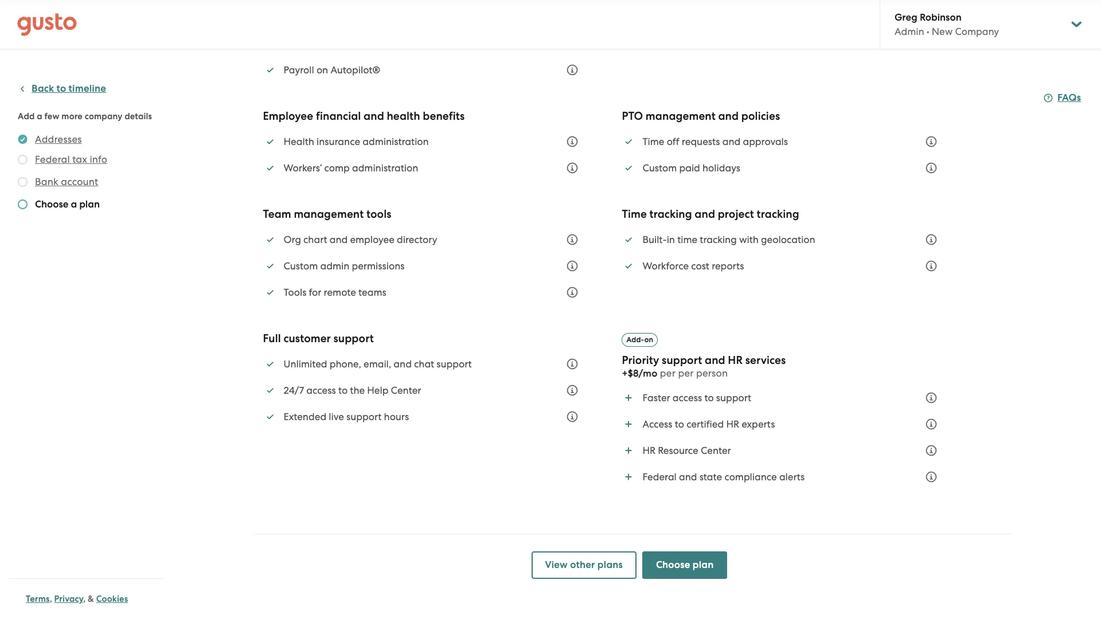 Task type: locate. For each thing, give the bounding box(es) containing it.
0 horizontal spatial on
[[317, 64, 328, 76]]

access right faster
[[673, 392, 702, 404]]

software
[[643, 38, 684, 49]]

and up time off requests and approvals
[[718, 110, 739, 123]]

1 vertical spatial choose
[[656, 559, 690, 571]]

0 vertical spatial hr
[[728, 354, 743, 367]]

list containing next-day direct deposit
[[263, 0, 585, 83]]

access right 24/7
[[306, 385, 336, 396]]

next-
[[284, 38, 309, 49]]

access
[[643, 419, 673, 430]]

time for time off requests and approvals
[[643, 136, 664, 148]]

administration down 'health insurance administration'
[[352, 162, 418, 174]]

check image up check image at top left
[[18, 177, 28, 187]]

plans
[[598, 559, 623, 571]]

federal and state compliance alerts
[[643, 471, 805, 483]]

and left state
[[679, 471, 697, 483]]

1 horizontal spatial a
[[71, 198, 77, 210]]

access for faster
[[673, 392, 702, 404]]

0 vertical spatial management
[[646, 110, 716, 123]]

bank
[[35, 176, 58, 188]]

0 vertical spatial a
[[37, 111, 42, 122]]

check image for bank
[[18, 177, 28, 187]]

support right chat at left
[[437, 359, 472, 370]]

on for payroll
[[317, 64, 328, 76]]

check image down circle check 'icon'
[[18, 155, 28, 165]]

0 vertical spatial on
[[317, 64, 328, 76]]

next-day direct deposit
[[284, 38, 391, 49]]

1 horizontal spatial on
[[644, 336, 653, 344]]

list containing built-in time tracking with geolocation
[[622, 227, 944, 279]]

0 vertical spatial choose
[[35, 198, 68, 210]]

management up chart
[[294, 208, 364, 221]]

choose inside button
[[656, 559, 690, 571]]

cookies
[[96, 594, 128, 605]]

and right chart
[[330, 234, 348, 246]]

0 horizontal spatial a
[[37, 111, 42, 122]]

access
[[306, 385, 336, 396], [673, 392, 702, 404]]

list containing time off requests and approvals
[[622, 129, 944, 181]]

certified
[[687, 419, 724, 430]]

list for time tracking and project tracking
[[622, 227, 944, 279]]

1 horizontal spatial center
[[701, 445, 731, 457]]

0 horizontal spatial custom
[[284, 261, 318, 272]]

pto management and policies
[[622, 110, 780, 123]]

on right the payroll
[[317, 64, 328, 76]]

administration for workers' comp administration
[[352, 162, 418, 174]]

to
[[57, 83, 66, 95], [338, 385, 348, 396], [705, 392, 714, 404], [675, 419, 684, 430]]

full customer support
[[263, 332, 374, 345]]

a left few
[[37, 111, 42, 122]]

privacy link
[[54, 594, 83, 605]]

1 per from the left
[[660, 368, 676, 379]]

cost
[[691, 261, 709, 272]]

faster access to support
[[643, 392, 751, 404]]

time up "built-"
[[622, 208, 647, 221]]

1 horizontal spatial choose
[[656, 559, 690, 571]]

list for employee financial and health benefits
[[263, 129, 585, 181]]

new
[[932, 26, 953, 37]]

terms , privacy , & cookies
[[26, 594, 128, 605]]

0 vertical spatial custom
[[643, 162, 677, 174]]

0 horizontal spatial ,
[[50, 594, 52, 605]]

1 vertical spatial check image
[[18, 177, 28, 187]]

tracking up in
[[650, 208, 692, 221]]

project
[[718, 208, 754, 221]]

0 vertical spatial center
[[391, 385, 421, 396]]

a down account
[[71, 198, 77, 210]]

in
[[667, 234, 675, 246]]

workforce
[[643, 261, 689, 272]]

choose a plan list
[[18, 132, 159, 214]]

per up faster
[[660, 368, 676, 379]]

0 horizontal spatial choose
[[35, 198, 68, 210]]

1 vertical spatial administration
[[352, 162, 418, 174]]

&
[[88, 594, 94, 605]]

federal down addresses button
[[35, 154, 70, 165]]

to right back
[[57, 83, 66, 95]]

tools
[[284, 287, 306, 298]]

state
[[700, 471, 722, 483]]

built-in time tracking with geolocation
[[643, 234, 815, 246]]

federal tax info
[[35, 154, 107, 165]]

comp
[[324, 162, 350, 174]]

1 vertical spatial plan
[[693, 559, 714, 571]]

plan inside list
[[79, 198, 100, 210]]

policies
[[741, 110, 780, 123]]

management for pto
[[646, 110, 716, 123]]

and right provisioning
[[743, 38, 762, 49]]

workforce cost reports
[[643, 261, 744, 272]]

list for team management tools
[[263, 227, 585, 305]]

and
[[743, 38, 762, 49], [364, 110, 384, 123], [718, 110, 739, 123], [722, 136, 741, 148], [695, 208, 715, 221], [330, 234, 348, 246], [705, 354, 725, 367], [394, 359, 412, 370], [679, 471, 697, 483]]

and up person on the bottom right of page
[[705, 354, 725, 367]]

center up state
[[701, 445, 731, 457]]

administration
[[363, 136, 429, 148], [352, 162, 418, 174]]

access to certified hr experts
[[643, 419, 775, 430]]

1 vertical spatial center
[[701, 445, 731, 457]]

and left chat at left
[[394, 359, 412, 370]]

and up time
[[695, 208, 715, 221]]

hr left experts on the right bottom of the page
[[726, 419, 739, 430]]

,
[[50, 594, 52, 605], [83, 594, 86, 605]]

and up 'holidays'
[[722, 136, 741, 148]]

a inside list
[[71, 198, 77, 210]]

0 vertical spatial federal
[[35, 154, 70, 165]]

hr left services
[[728, 354, 743, 367]]

2 vertical spatial hr
[[643, 445, 656, 457]]

1 vertical spatial management
[[294, 208, 364, 221]]

hr down the access
[[643, 445, 656, 457]]

federal down "resource"
[[643, 471, 677, 483]]

0 horizontal spatial plan
[[79, 198, 100, 210]]

0 vertical spatial plan
[[79, 198, 100, 210]]

tracking up geolocation
[[757, 208, 799, 221]]

custom down "off"
[[643, 162, 677, 174]]

time off requests and approvals
[[643, 136, 788, 148]]

remote
[[324, 287, 356, 298]]

check image
[[18, 155, 28, 165], [18, 177, 28, 187]]

custom up tools
[[284, 261, 318, 272]]

1 vertical spatial a
[[71, 198, 77, 210]]

administration down health
[[363, 136, 429, 148]]

0 horizontal spatial access
[[306, 385, 336, 396]]

0 horizontal spatial tracking
[[650, 208, 692, 221]]

employee
[[263, 110, 313, 123]]

per left person on the bottom right of page
[[678, 368, 694, 379]]

choose inside list
[[35, 198, 68, 210]]

a for plan
[[71, 198, 77, 210]]

and left health
[[364, 110, 384, 123]]

org
[[284, 234, 301, 246]]

•
[[927, 26, 929, 37]]

hr
[[728, 354, 743, 367], [726, 419, 739, 430], [643, 445, 656, 457]]

approvals
[[743, 136, 788, 148]]

on up priority
[[644, 336, 653, 344]]

0 horizontal spatial management
[[294, 208, 364, 221]]

unlimited
[[284, 359, 327, 370]]

1 horizontal spatial per
[[678, 368, 694, 379]]

1 horizontal spatial access
[[673, 392, 702, 404]]

list
[[263, 0, 585, 83], [263, 129, 585, 181], [622, 129, 944, 181], [263, 227, 585, 305], [622, 227, 944, 279], [263, 352, 585, 430], [622, 385, 944, 490]]

home image
[[17, 13, 77, 36]]

1 check image from the top
[[18, 155, 28, 165]]

list containing org chart and employee directory
[[263, 227, 585, 305]]

center up 'hours'
[[391, 385, 421, 396]]

choose for choose plan
[[656, 559, 690, 571]]

tools
[[366, 208, 391, 221]]

1 vertical spatial on
[[644, 336, 653, 344]]

1 vertical spatial time
[[622, 208, 647, 221]]

per
[[660, 368, 676, 379], [678, 368, 694, 379]]

support up person on the bottom right of page
[[662, 354, 702, 367]]

federal for federal tax info
[[35, 154, 70, 165]]

management up "off"
[[646, 110, 716, 123]]

1 horizontal spatial management
[[646, 110, 716, 123]]

bank account
[[35, 176, 98, 188]]

1 horizontal spatial plan
[[693, 559, 714, 571]]

privacy
[[54, 594, 83, 605]]

plan inside button
[[693, 559, 714, 571]]

2 check image from the top
[[18, 177, 28, 187]]

1 , from the left
[[50, 594, 52, 605]]

list containing unlimited phone, email, and chat support
[[263, 352, 585, 430]]

federal inside button
[[35, 154, 70, 165]]

and inside the priority support and hr services +$8/mo per per person
[[705, 354, 725, 367]]

0 vertical spatial check image
[[18, 155, 28, 165]]

1 vertical spatial federal
[[643, 471, 677, 483]]

custom
[[643, 162, 677, 174], [284, 261, 318, 272]]

1 horizontal spatial federal
[[643, 471, 677, 483]]

1 horizontal spatial custom
[[643, 162, 677, 174]]

0 horizontal spatial per
[[660, 368, 676, 379]]

software provisioning and deprovisioning
[[643, 38, 831, 49]]

1 vertical spatial hr
[[726, 419, 739, 430]]

add
[[18, 111, 35, 122]]

unlimited phone, email, and chat support
[[284, 359, 472, 370]]

0 horizontal spatial federal
[[35, 154, 70, 165]]

1 vertical spatial custom
[[284, 261, 318, 272]]

day
[[309, 38, 327, 49]]

with
[[739, 234, 759, 246]]

0 vertical spatial administration
[[363, 136, 429, 148]]

, left privacy
[[50, 594, 52, 605]]

list containing health insurance administration
[[263, 129, 585, 181]]

center
[[391, 385, 421, 396], [701, 445, 731, 457]]

federal for federal and state compliance alerts
[[643, 471, 677, 483]]

tools for remote teams
[[284, 287, 386, 298]]

support up phone, at the left of page
[[334, 332, 374, 345]]

0 vertical spatial time
[[643, 136, 664, 148]]

hr inside the priority support and hr services +$8/mo per per person
[[728, 354, 743, 367]]

federal tax info button
[[35, 153, 107, 166]]

cookies button
[[96, 592, 128, 606]]

robinson
[[920, 11, 962, 24]]

a
[[37, 111, 42, 122], [71, 198, 77, 210]]

extended
[[284, 411, 326, 423]]

1 horizontal spatial ,
[[83, 594, 86, 605]]

terms
[[26, 594, 50, 605]]

time left "off"
[[643, 136, 664, 148]]

, left &
[[83, 594, 86, 605]]

requests
[[682, 136, 720, 148]]

tracking down time tracking and project tracking
[[700, 234, 737, 246]]

payroll
[[284, 64, 314, 76]]

circle check image
[[18, 132, 28, 146]]



Task type: vqa. For each thing, say whether or not it's contained in the screenshot.
your within Set up and manage documents for your team to fill out and sign.
no



Task type: describe. For each thing, give the bounding box(es) containing it.
resource
[[658, 445, 698, 457]]

1 horizontal spatial tracking
[[700, 234, 737, 246]]

check image
[[18, 200, 28, 209]]

view other plans button
[[531, 552, 637, 579]]

time for time tracking and project tracking
[[622, 208, 647, 221]]

extended live support hours
[[284, 411, 409, 423]]

other
[[570, 559, 595, 571]]

on for add-
[[644, 336, 653, 344]]

employee
[[350, 234, 395, 246]]

faqs button
[[1044, 91, 1081, 105]]

team
[[263, 208, 291, 221]]

to inside button
[[57, 83, 66, 95]]

add-
[[627, 336, 644, 344]]

deprovisioning
[[764, 38, 831, 49]]

benefits
[[423, 110, 465, 123]]

payroll on autopilot®
[[284, 64, 380, 76]]

hr for certified
[[726, 419, 739, 430]]

view other plans
[[545, 559, 623, 571]]

workers'
[[284, 162, 322, 174]]

choose for choose a plan
[[35, 198, 68, 210]]

support inside the priority support and hr services +$8/mo per per person
[[662, 354, 702, 367]]

and for software provisioning and deprovisioning
[[743, 38, 762, 49]]

few
[[45, 111, 59, 122]]

support down person on the bottom right of page
[[716, 392, 751, 404]]

addresses button
[[35, 132, 82, 146]]

health
[[387, 110, 420, 123]]

custom for team
[[284, 261, 318, 272]]

a for few
[[37, 111, 42, 122]]

check image for federal
[[18, 155, 28, 165]]

geolocation
[[761, 234, 815, 246]]

management for team
[[294, 208, 364, 221]]

custom admin permissions
[[284, 261, 405, 272]]

time tracking and project tracking
[[622, 208, 799, 221]]

administration for health insurance administration
[[363, 136, 429, 148]]

2 per from the left
[[678, 368, 694, 379]]

health
[[284, 136, 314, 148]]

pto
[[622, 110, 643, 123]]

compliance
[[725, 471, 777, 483]]

holidays
[[703, 162, 740, 174]]

to down person on the bottom right of page
[[705, 392, 714, 404]]

for
[[309, 287, 321, 298]]

more
[[62, 111, 83, 122]]

to right the access
[[675, 419, 684, 430]]

hours
[[384, 411, 409, 423]]

experts
[[742, 419, 775, 430]]

and for employee financial and health benefits
[[364, 110, 384, 123]]

time
[[677, 234, 698, 246]]

full
[[263, 332, 281, 345]]

direct
[[329, 38, 355, 49]]

back to timeline button
[[18, 82, 106, 96]]

person
[[696, 368, 728, 379]]

chart
[[303, 234, 327, 246]]

hr for and
[[728, 354, 743, 367]]

phone,
[[330, 359, 361, 370]]

access for 24/7
[[306, 385, 336, 396]]

info
[[90, 154, 107, 165]]

greg
[[895, 11, 918, 24]]

0 horizontal spatial center
[[391, 385, 421, 396]]

view
[[545, 559, 568, 571]]

tax
[[72, 154, 87, 165]]

choose plan button
[[642, 552, 728, 579]]

add-on
[[627, 336, 653, 344]]

live
[[329, 411, 344, 423]]

teams
[[358, 287, 386, 298]]

choose a plan
[[35, 198, 100, 210]]

email,
[[364, 359, 391, 370]]

admin
[[320, 261, 349, 272]]

faqs
[[1058, 92, 1081, 104]]

priority support and hr services +$8/mo per per person
[[622, 354, 786, 380]]

health insurance administration
[[284, 136, 429, 148]]

org chart and employee directory
[[284, 234, 437, 246]]

priority
[[622, 354, 659, 367]]

and for time tracking and project tracking
[[695, 208, 715, 221]]

off
[[667, 136, 679, 148]]

reports
[[712, 261, 744, 272]]

2 , from the left
[[83, 594, 86, 605]]

list for full customer support
[[263, 352, 585, 430]]

add a few more company details
[[18, 111, 152, 122]]

alerts
[[779, 471, 805, 483]]

hr resource center
[[643, 445, 731, 457]]

custom paid holidays
[[643, 162, 740, 174]]

24/7
[[284, 385, 304, 396]]

admin
[[895, 26, 924, 37]]

and for org chart and employee directory
[[330, 234, 348, 246]]

2 horizontal spatial tracking
[[757, 208, 799, 221]]

company
[[85, 111, 122, 122]]

and for priority support and hr services +$8/mo per per person
[[705, 354, 725, 367]]

to left the the
[[338, 385, 348, 396]]

paid
[[679, 162, 700, 174]]

team management tools
[[263, 208, 391, 221]]

custom for pto
[[643, 162, 677, 174]]

details
[[125, 111, 152, 122]]

customer
[[284, 332, 331, 345]]

list containing faster access to support
[[622, 385, 944, 490]]

directory
[[397, 234, 437, 246]]

faster
[[643, 392, 670, 404]]

list for pto management and policies
[[622, 129, 944, 181]]

greg robinson admin • new company
[[895, 11, 999, 37]]

support down the the
[[346, 411, 382, 423]]

employee financial and health benefits
[[263, 110, 465, 123]]

deposit
[[357, 38, 391, 49]]

chat
[[414, 359, 434, 370]]

and for pto management and policies
[[718, 110, 739, 123]]



